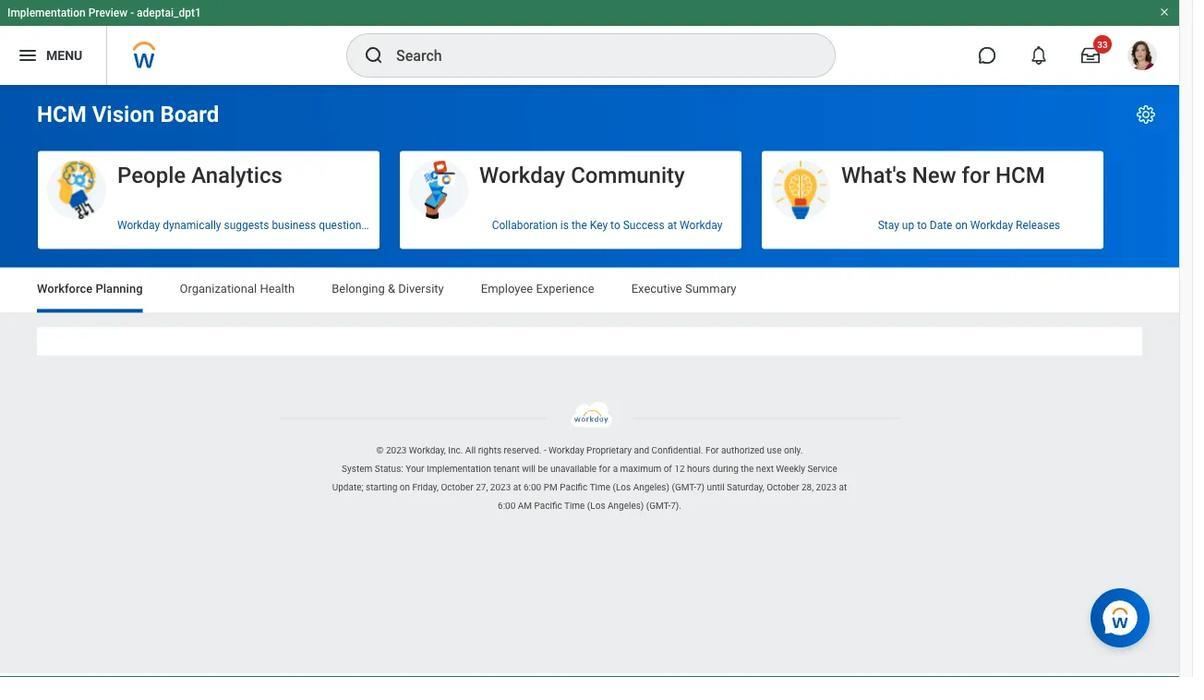 Task type: describe. For each thing, give the bounding box(es) containing it.
7)
[[696, 482, 705, 493]]

confidential.
[[652, 445, 703, 456]]

Search Workday  search field
[[396, 35, 797, 76]]

for inside the © 2023 workday, inc. all rights reserved. - workday proprietary and confidential. for authorized use only. system status: your implementation tenant will be unavailable for a maximum of 12 hours during the next weekly service update; starting on friday, october 27, 2023 at 6:00 pm pacific time (los angeles) (gmt-7) until saturday, october 28, 2023 at 6:00 am pacific time (los angeles) (gmt-7).
[[599, 463, 611, 474]]

1 horizontal spatial (los
[[613, 482, 631, 493]]

dynamically
[[163, 219, 221, 232]]

rights
[[478, 445, 502, 456]]

workday dynamically suggests business questions based on your tenant
[[117, 219, 473, 232]]

organizational
[[180, 282, 257, 296]]

service
[[808, 463, 838, 474]]

1 vertical spatial angeles)
[[608, 500, 644, 511]]

workday,
[[409, 445, 446, 456]]

reserved.
[[504, 445, 542, 456]]

1 vertical spatial pacific
[[534, 500, 562, 511]]

next
[[756, 463, 774, 474]]

during
[[713, 463, 739, 474]]

inc.
[[448, 445, 463, 456]]

and
[[634, 445, 649, 456]]

community
[[571, 162, 685, 188]]

implementation inside menu banner
[[7, 6, 86, 19]]

1 october from the left
[[441, 482, 474, 493]]

of
[[664, 463, 672, 474]]

adeptai_dpt1
[[137, 6, 201, 19]]

28,
[[802, 482, 814, 493]]

your
[[418, 219, 439, 232]]

stay up to date on workday releases link
[[762, 212, 1104, 239]]

vision
[[92, 101, 155, 127]]

pm
[[544, 482, 558, 493]]

menu banner
[[0, 0, 1180, 85]]

the inside the © 2023 workday, inc. all rights reserved. - workday proprietary and confidential. for authorized use only. system status: your implementation tenant will be unavailable for a maximum of 12 hours during the next weekly service update; starting on friday, october 27, 2023 at 6:00 pm pacific time (los angeles) (gmt-7) until saturday, october 28, 2023 at 6:00 am pacific time (los angeles) (gmt-7).
[[741, 463, 754, 474]]

close environment banner image
[[1159, 6, 1170, 18]]

1 horizontal spatial 2023
[[490, 482, 511, 493]]

key
[[590, 219, 608, 232]]

releases
[[1016, 219, 1061, 232]]

status:
[[375, 463, 403, 474]]

proprietary
[[587, 445, 632, 456]]

maximum
[[620, 463, 662, 474]]

health
[[260, 282, 295, 296]]

0 horizontal spatial 2023
[[386, 445, 407, 456]]

executive summary
[[632, 282, 737, 296]]

update;
[[332, 482, 364, 493]]

footer containing © 2023 workday, inc. all rights reserved. - workday proprietary and confidential. for authorized use only. system status: your implementation tenant will be unavailable for a maximum of 12 hours during the next weekly service update; starting on friday, october 27, 2023 at 6:00 pm pacific time (los angeles) (gmt-7) until saturday, october 28, 2023 at 6:00 am pacific time (los angeles) (gmt-7).
[[0, 401, 1180, 515]]

main content containing hcm vision board
[[0, 85, 1180, 372]]

©
[[376, 445, 384, 456]]

employee experience
[[481, 282, 595, 296]]

is
[[561, 219, 569, 232]]

tenant inside the © 2023 workday, inc. all rights reserved. - workday proprietary and confidential. for authorized use only. system status: your implementation tenant will be unavailable for a maximum of 12 hours during the next weekly service update; starting on friday, october 27, 2023 at 6:00 pm pacific time (los angeles) (gmt-7) until saturday, october 28, 2023 at 6:00 am pacific time (los angeles) (gmt-7).
[[494, 463, 520, 474]]

justify image
[[17, 44, 39, 67]]

belonging & diversity
[[332, 282, 444, 296]]

executive
[[632, 282, 682, 296]]

diversity
[[398, 282, 444, 296]]

on inside the © 2023 workday, inc. all rights reserved. - workday proprietary and confidential. for authorized use only. system status: your implementation tenant will be unavailable for a maximum of 12 hours during the next weekly service update; starting on friday, october 27, 2023 at 6:00 pm pacific time (los angeles) (gmt-7) until saturday, october 28, 2023 at 6:00 am pacific time (los angeles) (gmt-7).
[[400, 482, 410, 493]]

27,
[[476, 482, 488, 493]]

planning
[[96, 282, 143, 296]]

board
[[160, 101, 219, 127]]

&
[[388, 282, 395, 296]]

business
[[272, 219, 316, 232]]

people
[[117, 162, 186, 188]]

based
[[370, 219, 400, 232]]

hcm vision board
[[37, 101, 219, 127]]

© 2023 workday, inc. all rights reserved. - workday proprietary and confidential. for authorized use only. system status: your implementation tenant will be unavailable for a maximum of 12 hours during the next weekly service update; starting on friday, october 27, 2023 at 6:00 pm pacific time (los angeles) (gmt-7) until saturday, october 28, 2023 at 6:00 am pacific time (los angeles) (gmt-7).
[[332, 445, 847, 511]]

implementation preview -   adeptai_dpt1
[[7, 6, 201, 19]]

0 vertical spatial tenant
[[442, 219, 473, 232]]

use
[[767, 445, 782, 456]]

only.
[[784, 445, 803, 456]]

0 vertical spatial pacific
[[560, 482, 588, 493]]

authorized
[[721, 445, 765, 456]]

workday inside the © 2023 workday, inc. all rights reserved. - workday proprietary and confidential. for authorized use only. system status: your implementation tenant will be unavailable for a maximum of 12 hours during the next weekly service update; starting on friday, october 27, 2023 at 6:00 pm pacific time (los angeles) (gmt-7) until saturday, october 28, 2023 at 6:00 am pacific time (los angeles) (gmt-7).
[[549, 445, 584, 456]]

profile logan mcneil image
[[1128, 41, 1157, 74]]

2 horizontal spatial 2023
[[816, 482, 837, 493]]

stay up to date on workday releases
[[878, 219, 1061, 232]]



Task type: locate. For each thing, give the bounding box(es) containing it.
angeles) down a
[[608, 500, 644, 511]]

0 horizontal spatial at
[[513, 482, 521, 493]]

menu
[[46, 48, 82, 63]]

to right the key
[[611, 219, 620, 232]]

workday left releases on the right
[[971, 219, 1013, 232]]

0 vertical spatial angeles)
[[633, 482, 670, 493]]

the
[[572, 219, 587, 232], [741, 463, 754, 474]]

(los down a
[[613, 482, 631, 493]]

preview
[[88, 6, 128, 19]]

tenant left will
[[494, 463, 520, 474]]

summary
[[685, 282, 737, 296]]

on left your
[[403, 219, 415, 232]]

(gmt-
[[672, 482, 696, 493], [646, 500, 671, 511]]

2 horizontal spatial at
[[839, 482, 847, 493]]

0 horizontal spatial for
[[599, 463, 611, 474]]

implementation inside the © 2023 workday, inc. all rights reserved. - workday proprietary and confidential. for authorized use only. system status: your implementation tenant will be unavailable for a maximum of 12 hours during the next weekly service update; starting on friday, october 27, 2023 at 6:00 pm pacific time (los angeles) (gmt-7) until saturday, october 28, 2023 at 6:00 am pacific time (los angeles) (gmt-7).
[[427, 463, 491, 474]]

1 horizontal spatial to
[[917, 219, 927, 232]]

a
[[613, 463, 618, 474]]

12
[[675, 463, 685, 474]]

33
[[1098, 39, 1108, 50]]

hcm down menu
[[37, 101, 87, 127]]

questions
[[319, 219, 367, 232]]

6:00 left "pm"
[[524, 482, 541, 493]]

0 horizontal spatial -
[[130, 6, 134, 19]]

0 horizontal spatial time
[[564, 500, 585, 511]]

people analytics button
[[38, 151, 380, 221]]

1 vertical spatial tenant
[[494, 463, 520, 474]]

inbox large image
[[1082, 46, 1100, 65]]

workday dynamically suggests business questions based on your tenant link
[[38, 212, 473, 239]]

0 vertical spatial for
[[962, 162, 990, 188]]

0 horizontal spatial to
[[611, 219, 620, 232]]

33 button
[[1071, 35, 1112, 76]]

system
[[342, 463, 372, 474]]

workforce
[[37, 282, 93, 296]]

(los down unavailable
[[587, 500, 606, 511]]

workday inside collaboration is the key to success at workday link
[[680, 219, 723, 232]]

starting
[[366, 482, 398, 493]]

stay
[[878, 219, 900, 232]]

implementation up menu dropdown button
[[7, 6, 86, 19]]

for left a
[[599, 463, 611, 474]]

1 horizontal spatial at
[[668, 219, 677, 232]]

what's
[[841, 162, 907, 188]]

0 horizontal spatial (gmt-
[[646, 500, 671, 511]]

1 horizontal spatial the
[[741, 463, 754, 474]]

at right 28,
[[839, 482, 847, 493]]

up
[[902, 219, 915, 232]]

2023 right 27,
[[490, 482, 511, 493]]

date
[[930, 219, 953, 232]]

notifications large image
[[1030, 46, 1048, 65]]

organizational health
[[180, 282, 295, 296]]

workday inside stay up to date on workday releases link
[[971, 219, 1013, 232]]

unavailable
[[550, 463, 597, 474]]

be
[[538, 463, 548, 474]]

1 horizontal spatial for
[[962, 162, 990, 188]]

pacific down unavailable
[[560, 482, 588, 493]]

tenant right your
[[442, 219, 473, 232]]

what's new for hcm
[[841, 162, 1045, 188]]

october
[[441, 482, 474, 493], [767, 482, 799, 493]]

6:00
[[524, 482, 541, 493], [498, 500, 516, 511]]

0 vertical spatial implementation
[[7, 6, 86, 19]]

workday up unavailable
[[549, 445, 584, 456]]

workday right 'success'
[[680, 219, 723, 232]]

0 vertical spatial -
[[130, 6, 134, 19]]

1 vertical spatial for
[[599, 463, 611, 474]]

1 vertical spatial time
[[564, 500, 585, 511]]

1 horizontal spatial tenant
[[494, 463, 520, 474]]

success
[[623, 219, 665, 232]]

0 vertical spatial (gmt-
[[672, 482, 696, 493]]

1 horizontal spatial implementation
[[427, 463, 491, 474]]

the right is on the top of the page
[[572, 219, 587, 232]]

- inside menu banner
[[130, 6, 134, 19]]

2023 right 28,
[[816, 482, 837, 493]]

- inside the © 2023 workday, inc. all rights reserved. - workday proprietary and confidential. for authorized use only. system status: your implementation tenant will be unavailable for a maximum of 12 hours during the next weekly service update; starting on friday, october 27, 2023 at 6:00 pm pacific time (los angeles) (gmt-7) until saturday, october 28, 2023 at 6:00 am pacific time (los angeles) (gmt-7).
[[544, 445, 546, 456]]

workday
[[479, 162, 565, 188], [117, 219, 160, 232], [680, 219, 723, 232], [971, 219, 1013, 232], [549, 445, 584, 456]]

suggests
[[224, 219, 269, 232]]

0 vertical spatial 6:00
[[524, 482, 541, 493]]

-
[[130, 6, 134, 19], [544, 445, 546, 456]]

1 vertical spatial 6:00
[[498, 500, 516, 511]]

0 horizontal spatial 6:00
[[498, 500, 516, 511]]

- up be
[[544, 445, 546, 456]]

implementation down inc.
[[427, 463, 491, 474]]

1 vertical spatial (gmt-
[[646, 500, 671, 511]]

for inside button
[[962, 162, 990, 188]]

collaboration is the key to success at workday
[[492, 219, 723, 232]]

to right up
[[917, 219, 927, 232]]

friday,
[[412, 482, 439, 493]]

tab list
[[18, 268, 1161, 313]]

october down weekly
[[767, 482, 799, 493]]

2 to from the left
[[917, 219, 927, 232]]

hcm inside button
[[996, 162, 1045, 188]]

0 vertical spatial time
[[590, 482, 611, 493]]

until
[[707, 482, 725, 493]]

workday community button
[[400, 151, 742, 221]]

1 vertical spatial the
[[741, 463, 754, 474]]

weekly
[[776, 463, 805, 474]]

hcm
[[37, 101, 87, 127], [996, 162, 1045, 188]]

tenant
[[442, 219, 473, 232], [494, 463, 520, 474]]

analytics
[[191, 162, 283, 188]]

0 vertical spatial hcm
[[37, 101, 87, 127]]

your
[[406, 463, 424, 474]]

am
[[518, 500, 532, 511]]

1 horizontal spatial october
[[767, 482, 799, 493]]

to
[[611, 219, 620, 232], [917, 219, 927, 232]]

7).
[[671, 500, 682, 511]]

new
[[912, 162, 956, 188]]

on
[[403, 219, 415, 232], [955, 219, 968, 232], [400, 482, 410, 493]]

hours
[[687, 463, 711, 474]]

2023 right ©
[[386, 445, 407, 456]]

workday inside workday dynamically suggests business questions based on your tenant link
[[117, 219, 160, 232]]

(los
[[613, 482, 631, 493], [587, 500, 606, 511]]

menu button
[[0, 26, 106, 85]]

all
[[465, 445, 476, 456]]

- right preview
[[130, 6, 134, 19]]

2 october from the left
[[767, 482, 799, 493]]

angeles)
[[633, 482, 670, 493], [608, 500, 644, 511]]

main content
[[0, 85, 1180, 372]]

at right 'success'
[[668, 219, 677, 232]]

workday up collaboration
[[479, 162, 565, 188]]

hcm up releases on the right
[[996, 162, 1045, 188]]

0 horizontal spatial tenant
[[442, 219, 473, 232]]

configure this page image
[[1135, 103, 1157, 126]]

pacific down "pm"
[[534, 500, 562, 511]]

on right the date
[[955, 219, 968, 232]]

2023
[[386, 445, 407, 456], [490, 482, 511, 493], [816, 482, 837, 493]]

for
[[706, 445, 719, 456]]

the left next
[[741, 463, 754, 474]]

october left 27,
[[441, 482, 474, 493]]

0 horizontal spatial (los
[[587, 500, 606, 511]]

for
[[962, 162, 990, 188], [599, 463, 611, 474]]

(gmt- down of
[[646, 500, 671, 511]]

workday inside workday community button
[[479, 162, 565, 188]]

search image
[[363, 44, 385, 67]]

1 horizontal spatial -
[[544, 445, 546, 456]]

saturday,
[[727, 482, 765, 493]]

people analytics
[[117, 162, 283, 188]]

employee
[[481, 282, 533, 296]]

1 vertical spatial (los
[[587, 500, 606, 511]]

1 horizontal spatial (gmt-
[[672, 482, 696, 493]]

workforce planning
[[37, 282, 143, 296]]

angeles) down maximum
[[633, 482, 670, 493]]

footer
[[0, 401, 1180, 515]]

tab list containing workforce planning
[[18, 268, 1161, 313]]

1 horizontal spatial 6:00
[[524, 482, 541, 493]]

1 to from the left
[[611, 219, 620, 232]]

0 horizontal spatial october
[[441, 482, 474, 493]]

6:00 left am
[[498, 500, 516, 511]]

1 horizontal spatial hcm
[[996, 162, 1045, 188]]

collaboration is the key to success at workday link
[[400, 212, 742, 239]]

1 vertical spatial hcm
[[996, 162, 1045, 188]]

what's new for hcm button
[[762, 151, 1104, 221]]

pacific
[[560, 482, 588, 493], [534, 500, 562, 511]]

workday down people at the left top
[[117, 219, 160, 232]]

0 vertical spatial (los
[[613, 482, 631, 493]]

1 vertical spatial implementation
[[427, 463, 491, 474]]

collaboration
[[492, 219, 558, 232]]

workday community
[[479, 162, 685, 188]]

at
[[668, 219, 677, 232], [513, 482, 521, 493], [839, 482, 847, 493]]

0 horizontal spatial the
[[572, 219, 587, 232]]

1 vertical spatial -
[[544, 445, 546, 456]]

will
[[522, 463, 536, 474]]

1 horizontal spatial time
[[590, 482, 611, 493]]

0 horizontal spatial implementation
[[7, 6, 86, 19]]

(gmt- down '12'
[[672, 482, 696, 493]]

for right new
[[962, 162, 990, 188]]

at up am
[[513, 482, 521, 493]]

belonging
[[332, 282, 385, 296]]

on left the friday,
[[400, 482, 410, 493]]

0 horizontal spatial hcm
[[37, 101, 87, 127]]

0 vertical spatial the
[[572, 219, 587, 232]]

experience
[[536, 282, 595, 296]]



Task type: vqa. For each thing, say whether or not it's contained in the screenshot.
HCM Vision Board
yes



